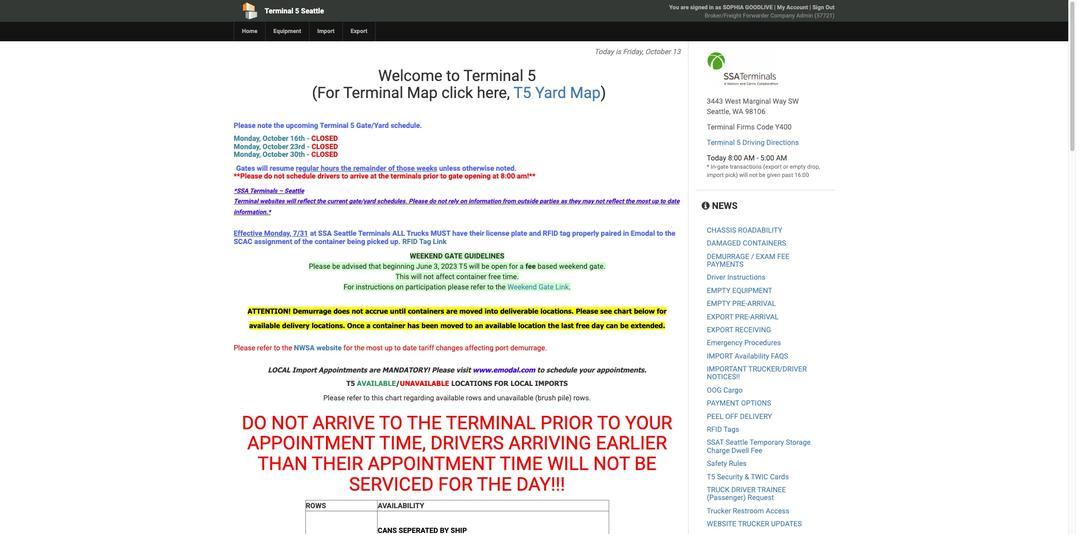 Task type: describe. For each thing, give the bounding box(es) containing it.
equipment
[[732, 286, 772, 294]]

13
[[673, 47, 681, 56]]

updates
[[771, 520, 802, 528]]

2 reflect from the left
[[606, 198, 624, 205]]

serviced
[[349, 473, 434, 495]]

their
[[469, 229, 484, 237]]

- right 30th
[[307, 150, 310, 158]]

be
[[635, 453, 657, 475]]

0 horizontal spatial most
[[366, 344, 383, 352]]

1 horizontal spatial not
[[594, 453, 630, 475]]

pick)
[[725, 172, 738, 179]]

please inside 'attention! demurrage does not accrue until containers are moved into deliverable locations. please see chart below for available delivery locations. once a container has been moved to an available location the last free day can be extended.'
[[576, 307, 598, 315]]

payment options link
[[707, 399, 771, 407]]

/ inside local import appointments are mandatory! please visit www.emodal.com to schedule your appointments. t5 available / unavailable locations for local imports
[[396, 379, 400, 387]]

refer inside the weekend gate guidelines please be advised that beginning june 3, 2023 t5 will be open for a fee based weekend gate. this will not affect container free time. for instructions on participation please refer to the weekend gate link .
[[471, 283, 486, 291]]

payment
[[707, 399, 739, 407]]

&
[[745, 472, 749, 481]]

gate
[[539, 283, 554, 291]]

empty pre-arrival link
[[707, 299, 776, 308]]

schedule.
[[391, 121, 422, 130]]

your
[[579, 366, 595, 374]]

earlier
[[596, 433, 667, 454]]

2 | from the left
[[810, 4, 811, 11]]

tag
[[419, 237, 431, 245]]

of inside at ssa seattle terminals all trucks must have their license plate and rfid tag properly paired in emodal to the scac assignment of the container being picked up.
[[294, 237, 301, 245]]

in-
[[711, 164, 717, 170]]

guidelines
[[464, 252, 504, 260]]

trainee
[[757, 486, 786, 494]]

please inside please note the upcoming terminal 5 gate/yard schedule. monday, october 16th - closed monday, october 23rd - closed monday, october 30th - closed
[[234, 121, 256, 130]]

twic
[[751, 472, 768, 481]]

today is friday, october 13
[[594, 47, 681, 56]]

1 vertical spatial moved
[[440, 321, 464, 330]]

are inside you are signed in as sophia goodlive | my account | sign out broker/freight forwarder company admin (57721)
[[681, 4, 689, 11]]

request
[[748, 493, 774, 502]]

regular
[[296, 164, 319, 172]]

0 vertical spatial pre-
[[732, 299, 748, 308]]

effective
[[234, 229, 262, 237]]

of inside gates will resume regular hours the remainder of those weeks unless otherwise noted. **please do not schedule drivers to arrive at the terminals prior to gate opening at 8:00 am!**
[[388, 164, 395, 172]]

sign
[[813, 4, 824, 11]]

container inside the weekend gate guidelines please be advised that beginning june 3, 2023 t5 will be open for a fee based weekend gate. this will not affect container free time. for instructions on participation please refer to the weekend gate link .
[[456, 272, 487, 281]]

terminal firms code y400
[[707, 123, 792, 131]]

to right prior
[[440, 172, 447, 180]]

(57721)
[[815, 12, 835, 19]]

code
[[757, 123, 774, 131]]

tariff
[[419, 344, 434, 352]]

license
[[486, 229, 509, 237]]

0 horizontal spatial rfid
[[402, 237, 418, 245]]

october up "resume"
[[263, 150, 288, 158]]

1 export from the top
[[707, 312, 733, 321]]

refer for please refer to this chart regarding available rows and unavailable (brush pile) rows.
[[347, 394, 362, 402]]

not inside the weekend gate guidelines please be advised that beginning june 3, 2023 t5 will be open for a fee based weekend gate. this will not affect container free time. for instructions on participation please refer to the weekend gate link .
[[424, 272, 434, 281]]

security
[[717, 472, 743, 481]]

account
[[787, 4, 808, 11]]

instructions
[[727, 273, 766, 281]]

for inside the weekend gate guidelines please be advised that beginning june 3, 2023 t5 will be open for a fee based weekend gate. this will not affect container free time. for instructions on participation please refer to the weekend gate link .
[[509, 262, 518, 270]]

0 horizontal spatial locations.
[[312, 321, 345, 330]]

2023
[[441, 262, 457, 270]]

resume
[[270, 164, 294, 172]]

october down note on the left of the page
[[263, 134, 288, 143]]

the right emodal
[[665, 229, 676, 237]]

paired
[[601, 229, 621, 237]]

2 am from the left
[[776, 154, 787, 162]]

have
[[452, 229, 468, 237]]

to up mandatory!
[[394, 344, 401, 352]]

damaged
[[707, 239, 741, 247]]

changes
[[436, 344, 463, 352]]

assignment
[[254, 237, 292, 245]]

not left rely
[[438, 198, 447, 205]]

to inside at ssa seattle terminals all trucks must have their license plate and rfid tag properly paired in emodal to the scac assignment of the container being picked up.
[[657, 229, 663, 237]]

demurrage / exam fee payments link
[[707, 252, 790, 268]]

for inside do not arrive to the terminal prior to your appointment time, drivers arriving earlier than their appointment time will not be serviced for the day!!!
[[438, 473, 473, 495]]

please note the upcoming terminal 5 gate/yard schedule. monday, october 16th - closed monday, october 23rd - closed monday, october 30th - closed
[[234, 121, 422, 158]]

please up arrive
[[323, 394, 345, 402]]

the left nwsa
[[282, 344, 292, 352]]

you are signed in as sophia goodlive | my account | sign out broker/freight forwarder company admin (57721)
[[669, 4, 835, 19]]

8:00 inside today                                                                                                                                                                                                                                                                                                                                                                                                                                                                                                                                                                                                                                                                                                           8:00 am - 5:00 am * in-gate transactions (export or empty drop, import pick) will not be given past 16:00
[[728, 154, 742, 162]]

please inside local import appointments are mandatory! please visit www.emodal.com to schedule your appointments. t5 available / unavailable locations for local imports
[[432, 366, 454, 374]]

visit
[[456, 366, 471, 374]]

accrue
[[365, 307, 388, 315]]

october left 13 in the top right of the page
[[645, 47, 671, 56]]

to left this
[[363, 394, 370, 402]]

roadability
[[738, 226, 783, 234]]

16th
[[290, 134, 305, 143]]

are inside local import appointments are mandatory! please visit www.emodal.com to schedule your appointments. t5 available / unavailable locations for local imports
[[369, 366, 380, 374]]

5 left driving
[[737, 138, 741, 147]]

to left arrive at the top of the page
[[342, 172, 348, 180]]

rows.
[[573, 394, 591, 402]]

to inside 'attention! demurrage does not accrue until containers are moved into deliverable locations. please see chart below for available delivery locations. once a container has been moved to an available location the last free day can be extended.'
[[466, 321, 473, 330]]

to inside the weekend gate guidelines please be advised that beginning june 3, 2023 t5 will be open for a fee based weekend gate. this will not affect container free time. for instructions on participation please refer to the weekend gate link .
[[487, 283, 494, 291]]

)
[[601, 84, 606, 102]]

1 | from the left
[[774, 4, 776, 11]]

1 map from the left
[[407, 84, 438, 102]]

current
[[327, 198, 347, 205]]

peel off delivery link
[[707, 412, 772, 420]]

at ssa seattle terminals all trucks must have their license plate and rfid tag properly paired in emodal to the scac assignment of the container being picked up.
[[234, 229, 676, 245]]

regarding
[[404, 394, 434, 402]]

**please
[[234, 172, 262, 180]]

be inside 'attention! demurrage does not accrue until containers are moved into deliverable locations. please see chart below for available delivery locations. once a container has been moved to an available location the last free day can be extended.'
[[620, 321, 629, 330]]

been
[[422, 321, 438, 330]]

are inside 'attention! demurrage does not accrue until containers are moved into deliverable locations. please see chart below for available delivery locations. once a container has been moved to an available location the last free day can be extended.'
[[446, 307, 457, 315]]

2 horizontal spatial available
[[485, 321, 516, 330]]

0 vertical spatial local
[[268, 366, 290, 374]]

schedule inside local import appointments are mandatory! please visit www.emodal.com to schedule your appointments. t5 available / unavailable locations for local imports
[[546, 366, 577, 374]]

will inside *ssa terminals – seattle terminal websites will reflect the current gate/yard schedules. please do not rely on information from outside parties as they may not reflect the most up to date information.*
[[286, 198, 296, 205]]

up inside *ssa terminals – seattle terminal websites will reflect the current gate/yard schedules. please do not rely on information from outside parties as they may not reflect the most up to date information.*
[[652, 198, 659, 205]]

website
[[316, 344, 342, 352]]

for inside local import appointments are mandatory! please visit www.emodal.com to schedule your appointments. t5 available / unavailable locations for local imports
[[494, 379, 509, 387]]

time
[[500, 453, 543, 475]]

october left "23rd"
[[263, 142, 288, 151]]

0 vertical spatial import
[[317, 28, 335, 35]]

for inside 'attention! demurrage does not accrue until containers are moved into deliverable locations. please see chart below for available delivery locations. once a container has been moved to an available location the last free day can be extended.'
[[657, 307, 667, 315]]

see
[[600, 307, 612, 315]]

port
[[495, 344, 509, 352]]

gates will resume regular hours the remainder of those weeks unless otherwise noted. **please do not schedule drivers to arrive at the terminals prior to gate opening at 8:00 am!**
[[234, 164, 536, 180]]

company
[[771, 12, 795, 19]]

not inside today                                                                                                                                                                                                                                                                                                                                                                                                                                                                                                                                                                                                                                                                                                           8:00 am - 5:00 am * in-gate transactions (export or empty drop, import pick) will not be given past 16:00
[[749, 172, 758, 179]]

the left the current
[[317, 198, 326, 205]]

1 vertical spatial pre-
[[735, 312, 750, 321]]

the left ssa
[[303, 237, 313, 245]]

y400
[[775, 123, 792, 131]]

rfid tag link
[[402, 237, 449, 245]]

0 vertical spatial link
[[433, 237, 447, 245]]

1 vertical spatial arrival
[[750, 312, 779, 321]]

rows
[[466, 394, 482, 402]]

or
[[783, 164, 789, 170]]

5 up equipment
[[295, 7, 299, 15]]

will down guidelines
[[469, 262, 480, 270]]

important
[[707, 365, 747, 373]]

(brush
[[535, 394, 556, 402]]

/ inside chassis roadability damaged containers demurrage / exam fee payments driver instructions empty equipment empty pre-arrival export pre-arrival export receiving emergency procedures import availability faqs important trucker/driver notices!! oog cargo payment options peel off delivery rfid tags ssat seattle temporary storage charge dwell fee safety rules t5 security & twic cards truck driver trainee (passenger) request trucker restroom access website trucker updates
[[751, 252, 754, 260]]

0 horizontal spatial available
[[249, 321, 280, 330]]

the left terminals at the left of page
[[378, 172, 389, 180]]

0 horizontal spatial and
[[483, 394, 495, 402]]

0 vertical spatial arrival
[[748, 299, 776, 308]]

payments
[[707, 260, 744, 268]]

your
[[625, 412, 673, 434]]

2 closed from the top
[[312, 142, 338, 151]]

1 empty from the top
[[707, 286, 731, 294]]

transactions
[[730, 164, 762, 170]]

delivery
[[282, 321, 310, 330]]

1 closed from the top
[[311, 134, 338, 143]]

in inside you are signed in as sophia goodlive | my account | sign out broker/freight forwarder company admin (57721)
[[709, 4, 714, 11]]

free inside 'attention! demurrage does not accrue until containers are moved into deliverable locations. please see chart below for available delivery locations. once a container has been moved to an available location the last free day can be extended.'
[[576, 321, 590, 330]]

instructions
[[356, 283, 394, 291]]

below
[[634, 307, 655, 315]]

link inside the weekend gate guidelines please be advised that beginning june 3, 2023 t5 will be open for a fee based weekend gate. this will not affect container free time. for instructions on participation please refer to the weekend gate link .
[[556, 283, 569, 291]]

most inside *ssa terminals – seattle terminal websites will reflect the current gate/yard schedules. please do not rely on information from outside parties as they may not reflect the most up to date information.*
[[636, 198, 650, 205]]

1 horizontal spatial at
[[370, 172, 377, 180]]

can
[[606, 321, 618, 330]]

be down guidelines
[[482, 262, 489, 270]]

www.emodal.com link
[[473, 366, 535, 374]]

note
[[257, 121, 272, 130]]

day
[[592, 321, 604, 330]]

driver instructions link
[[707, 273, 766, 281]]

will inside today                                                                                                                                                                                                                                                                                                                                                                                                                                                                                                                                                                                                                                                                                                           8:00 am - 5:00 am * in-gate transactions (export or empty drop, import pick) will not be given past 16:00
[[739, 172, 748, 179]]

2 export from the top
[[707, 326, 733, 334]]

1 horizontal spatial available
[[436, 394, 464, 402]]

gate inside today                                                                                                                                                                                                                                                                                                                                                                                                                                                                                                                                                                                                                                                                                                           8:00 am - 5:00 am * in-gate transactions (export or empty drop, import pick) will not be given past 16:00
[[717, 164, 729, 170]]

0 horizontal spatial date
[[403, 344, 417, 352]]

weekend gate link link
[[508, 283, 569, 291]]

rules
[[729, 459, 747, 468]]

date inside *ssa terminals – seattle terminal websites will reflect the current gate/yard schedules. please do not rely on information from outside parties as they may not reflect the most up to date information.*
[[667, 198, 680, 205]]

as inside *ssa terminals – seattle terminal websites will reflect the current gate/yard schedules. please do not rely on information from outside parties as they may not reflect the most up to date information.*
[[561, 198, 567, 205]]

truck driver trainee (passenger) request link
[[707, 486, 786, 502]]

will down june
[[411, 272, 422, 281]]

2 empty from the top
[[707, 299, 731, 308]]

at inside at ssa seattle terminals all trucks must have their license plate and rfid tag properly paired in emodal to the scac assignment of the container being picked up.
[[310, 229, 316, 237]]

be inside today                                                                                                                                                                                                                                                                                                                                                                                                                                                                                                                                                                                                                                                                                                           8:00 am - 5:00 am * in-gate transactions (export or empty drop, import pick) will not be given past 16:00
[[759, 172, 766, 179]]

attention! demurrage does not accrue until containers are moved into deliverable locations. please see chart below for available delivery locations. once a container has been moved to an available location the last free day can be extended.
[[248, 307, 667, 330]]

on inside *ssa terminals – seattle terminal websites will reflect the current gate/yard schedules. please do not rely on information from outside parties as they may not reflect the most up to date information.*
[[460, 198, 467, 205]]

export receiving link
[[707, 326, 771, 334]]

please inside *ssa terminals – seattle terminal websites will reflect the current gate/yard schedules. please do not rely on information from outside parties as they may not reflect the most up to date information.*
[[409, 198, 428, 205]]

to inside welcome to terminal 5 (for terminal map click here, t5 yard map )
[[446, 67, 460, 85]]

weeks
[[417, 164, 437, 172]]

0 vertical spatial moved
[[459, 307, 483, 315]]

to inside local import appointments are mandatory! please visit www.emodal.com to schedule your appointments. t5 available / unavailable locations for local imports
[[537, 366, 544, 374]]



Task type: locate. For each thing, give the bounding box(es) containing it.
oog
[[707, 386, 722, 394]]

0 vertical spatial as
[[715, 4, 722, 11]]

the down once
[[354, 344, 365, 352]]

today for today                                                                                                                                                                                                                                                                                                                                                                                                                                                                                                                                                                                                                                                                                                           8:00 am - 5:00 am * in-gate transactions (export or empty drop, import pick) will not be given past 16:00
[[707, 154, 726, 162]]

do
[[242, 412, 267, 434]]

1 horizontal spatial as
[[715, 4, 722, 11]]

1 horizontal spatial most
[[636, 198, 650, 205]]

in inside at ssa seattle terminals all trucks must have their license plate and rfid tag properly paired in emodal to the scac assignment of the container being picked up.
[[623, 229, 629, 237]]

please left visit
[[432, 366, 454, 374]]

seattle inside terminal 5 seattle link
[[301, 7, 324, 15]]

today inside today                                                                                                                                                                                                                                                                                                                                                                                                                                                                                                                                                                                                                                                                                                           8:00 am - 5:00 am * in-gate transactions (export or empty drop, import pick) will not be given past 16:00
[[707, 154, 726, 162]]

1 vertical spatial gate
[[449, 172, 463, 180]]

terminal 5 seattle image
[[707, 52, 779, 86]]

gate/yard
[[349, 198, 376, 205]]

do not arrive to the terminal prior to your appointment time, drivers arriving earlier than their appointment time will not be serviced for the day!!!
[[242, 412, 673, 495]]

do inside *ssa terminals – seattle terminal websites will reflect the current gate/yard schedules. please do not rely on information from outside parties as they may not reflect the most up to date information.*
[[429, 198, 436, 205]]

do right **please
[[264, 172, 272, 180]]

(passenger)
[[707, 493, 746, 502]]

0 horizontal spatial are
[[369, 366, 380, 374]]

5 inside please note the upcoming terminal 5 gate/yard schedule. monday, october 16th - closed monday, october 23rd - closed monday, october 30th - closed
[[350, 121, 354, 130]]

driver
[[731, 486, 756, 494]]

marginal
[[743, 97, 771, 105]]

23rd
[[290, 142, 305, 151]]

seattle inside chassis roadability damaged containers demurrage / exam fee payments driver instructions empty equipment empty pre-arrival export pre-arrival export receiving emergency procedures import availability faqs important trucker/driver notices!! oog cargo payment options peel off delivery rfid tags ssat seattle temporary storage charge dwell fee safety rules t5 security & twic cards truck driver trainee (passenger) request trucker restroom access website trucker updates
[[726, 438, 748, 447]]

1 horizontal spatial container
[[373, 321, 405, 330]]

prior
[[541, 412, 593, 434]]

0 horizontal spatial to
[[379, 412, 403, 434]]

not up once
[[352, 307, 363, 315]]

1 horizontal spatial schedule
[[546, 366, 577, 374]]

does
[[334, 307, 350, 315]]

gate up import
[[717, 164, 729, 170]]

1 vertical spatial as
[[561, 198, 567, 205]]

0 horizontal spatial the
[[407, 412, 442, 434]]

ssa
[[318, 229, 332, 237]]

www.emodal.com
[[473, 366, 535, 374]]

(for
[[312, 84, 340, 102]]

today left is
[[594, 47, 614, 56]]

demurrage.
[[510, 344, 547, 352]]

options
[[741, 399, 771, 407]]

safety rules link
[[707, 459, 747, 468]]

chassis roadability link
[[707, 226, 783, 234]]

0 horizontal spatial today
[[594, 47, 614, 56]]

the right hours
[[341, 164, 351, 172]]

to down open
[[487, 283, 494, 291]]

0 vertical spatial for
[[494, 379, 509, 387]]

1 vertical spatial terminals
[[358, 229, 391, 237]]

to
[[446, 67, 460, 85], [342, 172, 348, 180], [440, 172, 447, 180], [660, 198, 666, 205], [657, 229, 663, 237], [487, 283, 494, 291], [466, 321, 473, 330], [274, 344, 280, 352], [394, 344, 401, 352], [537, 366, 544, 374], [363, 394, 370, 402]]

empty equipment link
[[707, 286, 772, 294]]

of right assignment
[[294, 237, 301, 245]]

most up emodal
[[636, 198, 650, 205]]

0 horizontal spatial 8:00
[[501, 172, 515, 180]]

demurrage
[[707, 252, 749, 260]]

closed
[[311, 134, 338, 143], [312, 142, 338, 151], [311, 150, 338, 158]]

0 horizontal spatial for
[[438, 473, 473, 495]]

container inside 'attention! demurrage does not accrue until containers are moved into deliverable locations. please see chart below for available delivery locations. once a container has been moved to an available location the last free day can be extended.'
[[373, 321, 405, 330]]

at right opening
[[493, 172, 499, 180]]

the up emodal
[[626, 198, 635, 205]]

2 to from the left
[[597, 412, 621, 434]]

0 vertical spatial are
[[681, 4, 689, 11]]

0 horizontal spatial import
[[292, 366, 317, 374]]

| left my
[[774, 4, 776, 11]]

up.
[[390, 237, 401, 245]]

1 vertical spatial locations.
[[312, 321, 345, 330]]

t5 inside the weekend gate guidelines please be advised that beginning june 3, 2023 t5 will be open for a fee based weekend gate. this will not affect container free time. for instructions on participation please refer to the weekend gate link .
[[459, 262, 467, 270]]

terminals
[[391, 172, 421, 180]]

import down nwsa
[[292, 366, 317, 374]]

past
[[782, 172, 793, 179]]

gate
[[717, 164, 729, 170], [449, 172, 463, 180]]

refer for please refer to the nwsa website for the most up to date tariff changes affecting port demurrage.
[[257, 344, 272, 352]]

terminals left all
[[358, 229, 391, 237]]

5 inside welcome to terminal 5 (for terminal map click here, t5 yard map )
[[527, 67, 536, 85]]

equipment
[[273, 28, 301, 35]]

be left the advised
[[332, 262, 340, 270]]

- right "23rd"
[[307, 142, 310, 151]]

participation
[[406, 283, 446, 291]]

pre- down empty pre-arrival 'link'
[[735, 312, 750, 321]]

5 left "gate/yard"
[[350, 121, 354, 130]]

map right yard
[[570, 84, 601, 102]]

0 vertical spatial not
[[271, 412, 308, 434]]

rfid tags link
[[707, 425, 739, 433]]

to right emodal
[[657, 229, 663, 237]]

seattle right – on the left top of page
[[284, 187, 304, 195]]

1 vertical spatial today
[[707, 154, 726, 162]]

1 vertical spatial are
[[446, 307, 457, 315]]

schedule down 30th
[[286, 172, 316, 180]]

not left the "be" in the bottom of the page
[[594, 453, 630, 475]]

available down the attention!
[[249, 321, 280, 330]]

up
[[652, 198, 659, 205], [385, 344, 393, 352]]

terminals up websites
[[250, 187, 277, 195]]

t5 right 2023
[[459, 262, 467, 270]]

0 horizontal spatial a
[[367, 321, 371, 330]]

t5 inside chassis roadability damaged containers demurrage / exam fee payments driver instructions empty equipment empty pre-arrival export pre-arrival export receiving emergency procedures import availability faqs important trucker/driver notices!! oog cargo payment options peel off delivery rfid tags ssat seattle temporary storage charge dwell fee safety rules t5 security & twic cards truck driver trainee (passenger) request trucker restroom access website trucker updates
[[707, 472, 715, 481]]

0 horizontal spatial |
[[774, 4, 776, 11]]

procedures
[[744, 339, 781, 347]]

the inside please note the upcoming terminal 5 gate/yard schedule. monday, october 16th - closed monday, october 23rd - closed monday, october 30th - closed
[[274, 121, 284, 130]]

1 to from the left
[[379, 412, 403, 434]]

0 vertical spatial refer
[[471, 283, 486, 291]]

as left they
[[561, 198, 567, 205]]

1 vertical spatial not
[[594, 453, 630, 475]]

a right once
[[367, 321, 371, 330]]

0 horizontal spatial link
[[433, 237, 447, 245]]

seattle up import link
[[301, 7, 324, 15]]

has
[[407, 321, 420, 330]]

export link
[[342, 22, 375, 41]]

1 vertical spatial up
[[385, 344, 393, 352]]

please inside the weekend gate guidelines please be advised that beginning june 3, 2023 t5 will be open for a fee based weekend gate. this will not affect container free time. for instructions on participation please refer to the weekend gate link .
[[309, 262, 330, 270]]

the inside 'attention! demurrage does not accrue until containers are moved into deliverable locations. please see chart below for available delivery locations. once a container has been moved to an available location the last free day can be extended.'
[[548, 321, 559, 330]]

affect
[[436, 272, 455, 281]]

1 vertical spatial local
[[511, 379, 533, 387]]

reflect left the current
[[297, 198, 315, 205]]

1 horizontal spatial am
[[776, 154, 787, 162]]

not inside 'attention! demurrage does not accrue until containers are moved into deliverable locations. please see chart below for available delivery locations. once a container has been moved to an available location the last free day can be extended.'
[[352, 307, 363, 315]]

1 vertical spatial do
[[429, 198, 436, 205]]

locations. down does
[[312, 321, 345, 330]]

attention!
[[248, 307, 291, 315]]

1 vertical spatial refer
[[257, 344, 272, 352]]

t5 inside welcome to terminal 5 (for terminal map click here, t5 yard map )
[[514, 84, 532, 102]]

terminal
[[446, 412, 536, 434]]

chart inside 'attention! demurrage does not accrue until containers are moved into deliverable locations. please see chart below for available delivery locations. once a container has been moved to an available location the last free day can be extended.'
[[614, 307, 632, 315]]

rfid left tag
[[543, 229, 558, 237]]

seattle inside *ssa terminals – seattle terminal websites will reflect the current gate/yard schedules. please do not rely on information from outside parties as they may not reflect the most up to date information.*
[[284, 187, 304, 195]]

1 reflect from the left
[[297, 198, 315, 205]]

1 horizontal spatial and
[[529, 229, 541, 237]]

1 horizontal spatial for
[[509, 262, 518, 270]]

1 vertical spatial and
[[483, 394, 495, 402]]

t5 security & twic cards link
[[707, 472, 789, 481]]

arrive
[[350, 172, 369, 180]]

gate/yard
[[356, 121, 389, 130]]

rely
[[448, 198, 459, 205]]

|
[[774, 4, 776, 11], [810, 4, 811, 11]]

terminal 5 driving directions
[[707, 138, 799, 147]]

to left info circle image
[[660, 198, 666, 205]]

2 horizontal spatial container
[[456, 272, 487, 281]]

beginning
[[383, 262, 414, 270]]

local down 'delivery'
[[268, 366, 290, 374]]

oog cargo link
[[707, 386, 743, 394]]

1 vertical spatial import
[[292, 366, 317, 374]]

seattle inside at ssa seattle terminals all trucks must have their license plate and rfid tag properly paired in emodal to the scac assignment of the container being picked up.
[[334, 229, 357, 237]]

rfid
[[543, 229, 558, 237], [402, 237, 418, 245], [707, 425, 722, 433]]

1 vertical spatial chart
[[385, 394, 402, 402]]

5 right here,
[[527, 67, 536, 85]]

2 vertical spatial are
[[369, 366, 380, 374]]

a inside the weekend gate guidelines please be advised that beginning june 3, 2023 t5 will be open for a fee based weekend gate. this will not affect container free time. for instructions on participation please refer to the weekend gate link .
[[520, 262, 524, 270]]

0 vertical spatial today
[[594, 47, 614, 56]]

for right website
[[344, 344, 353, 352]]

moved right been
[[440, 321, 464, 330]]

0 vertical spatial up
[[652, 198, 659, 205]]

empty down empty equipment link
[[707, 299, 731, 308]]

to right welcome
[[446, 67, 460, 85]]

0 vertical spatial do
[[264, 172, 272, 180]]

seattle right ssa
[[334, 229, 357, 237]]

1 horizontal spatial in
[[709, 4, 714, 11]]

0 vertical spatial 8:00
[[728, 154, 742, 162]]

opening
[[465, 172, 491, 180]]

free down open
[[488, 272, 501, 281]]

to
[[379, 412, 403, 434], [597, 412, 621, 434]]

0 vertical spatial for
[[509, 262, 518, 270]]

1 am from the left
[[744, 154, 755, 162]]

am up transactions
[[744, 154, 755, 162]]

0 horizontal spatial am
[[744, 154, 755, 162]]

the left last
[[548, 321, 559, 330]]

t5 down the safety
[[707, 472, 715, 481]]

container up please
[[456, 272, 487, 281]]

temporary
[[750, 438, 784, 447]]

1 horizontal spatial the
[[477, 473, 512, 495]]

emergency procedures link
[[707, 339, 781, 347]]

0 horizontal spatial as
[[561, 198, 567, 205]]

refer down the attention!
[[257, 344, 272, 352]]

must
[[431, 229, 451, 237]]

0 vertical spatial chart
[[614, 307, 632, 315]]

and right rows
[[483, 394, 495, 402]]

location
[[518, 321, 546, 330]]

1 vertical spatial in
[[623, 229, 629, 237]]

1 vertical spatial empty
[[707, 299, 731, 308]]

import inside local import appointments are mandatory! please visit www.emodal.com to schedule your appointments. t5 available / unavailable locations for local imports
[[292, 366, 317, 374]]

otherwise
[[462, 164, 494, 172]]

1 horizontal spatial on
[[460, 198, 467, 205]]

info circle image
[[702, 201, 710, 211]]

not up – on the left top of page
[[274, 172, 285, 180]]

| left sign
[[810, 4, 811, 11]]

gate inside gates will resume regular hours the remainder of those weeks unless otherwise noted. **please do not schedule drivers to arrive at the terminals prior to gate opening at 8:00 am!**
[[449, 172, 463, 180]]

16:00
[[795, 172, 809, 179]]

2 vertical spatial for
[[344, 344, 353, 352]]

fee
[[526, 262, 536, 270]]

to inside *ssa terminals – seattle terminal websites will reflect the current gate/yard schedules. please do not rely on information from outside parties as they may not reflect the most up to date information.*
[[660, 198, 666, 205]]

extended.
[[631, 321, 665, 330]]

–
[[279, 187, 283, 195]]

prior
[[423, 172, 439, 180]]

tag
[[560, 229, 571, 237]]

home link
[[234, 22, 265, 41]]

please down the attention!
[[234, 344, 255, 352]]

will inside gates will resume regular hours the remainder of those weeks unless otherwise noted. **please do not schedule drivers to arrive at the terminals prior to gate opening at 8:00 am!**
[[257, 164, 268, 172]]

information.*
[[234, 208, 271, 215]]

1 vertical spatial schedule
[[546, 366, 577, 374]]

0 vertical spatial terminals
[[250, 187, 277, 195]]

3443 west marginal way sw seattle, wa 98106
[[707, 97, 799, 116]]

1 horizontal spatial gate
[[717, 164, 729, 170]]

1 horizontal spatial 8:00
[[728, 154, 742, 162]]

1 vertical spatial of
[[294, 237, 301, 245]]

date left tariff
[[403, 344, 417, 352]]

for
[[344, 283, 354, 291]]

t5 down appointments
[[346, 379, 355, 387]]

0 horizontal spatial local
[[268, 366, 290, 374]]

0 vertical spatial and
[[529, 229, 541, 237]]

0 vertical spatial locations.
[[541, 307, 574, 315]]

this
[[396, 272, 409, 281]]

will
[[547, 453, 589, 475]]

0 horizontal spatial gate
[[449, 172, 463, 180]]

rfid inside chassis roadability damaged containers demurrage / exam fee payments driver instructions empty equipment empty pre-arrival export pre-arrival export receiving emergency procedures import availability faqs important trucker/driver notices!! oog cargo payment options peel off delivery rfid tags ssat seattle temporary storage charge dwell fee safety rules t5 security & twic cards truck driver trainee (passenger) request trucker restroom access website trucker updates
[[707, 425, 722, 433]]

1 vertical spatial a
[[367, 321, 371, 330]]

on inside the weekend gate guidelines please be advised that beginning june 3, 2023 t5 will be open for a fee based weekend gate. this will not affect container free time. for instructions on participation please refer to the weekend gate link .
[[396, 283, 404, 291]]

0 vertical spatial /
[[751, 252, 754, 260]]

out
[[826, 4, 835, 11]]

0 vertical spatial export
[[707, 312, 733, 321]]

export up export receiving link
[[707, 312, 733, 321]]

1 horizontal spatial terminals
[[358, 229, 391, 237]]

0 horizontal spatial /
[[396, 379, 400, 387]]

terminal inside *ssa terminals – seattle terminal websites will reflect the current gate/yard schedules. please do not rely on information from outside parties as they may not reflect the most up to date information.*
[[234, 198, 258, 205]]

day!!!
[[516, 473, 565, 495]]

today for today is friday, october 13
[[594, 47, 614, 56]]

container inside at ssa seattle terminals all trucks must have their license plate and rfid tag properly paired in emodal to the scac assignment of the container being picked up.
[[315, 237, 345, 245]]

a inside 'attention! demurrage does not accrue until containers are moved into deliverable locations. please see chart below for available delivery locations. once a container has been moved to an available location the last free day can be extended.'
[[367, 321, 371, 330]]

local import appointments are mandatory! please visit www.emodal.com to schedule your appointments. t5 available / unavailable locations for local imports
[[268, 366, 647, 387]]

gates
[[236, 164, 255, 172]]

on down this at the left bottom
[[396, 283, 404, 291]]

*ssa terminals – seattle terminal websites will reflect the current gate/yard schedules. please do not rely on information from outside parties as they may not reflect the most up to date information.*
[[234, 187, 680, 215]]

1 horizontal spatial import
[[317, 28, 335, 35]]

will down transactions
[[739, 172, 748, 179]]

schedule inside gates will resume regular hours the remainder of those weeks unless otherwise noted. **please do not schedule drivers to arrive at the terminals prior to gate opening at 8:00 am!**
[[286, 172, 316, 180]]

1 horizontal spatial locations.
[[541, 307, 574, 315]]

export
[[707, 312, 733, 321], [707, 326, 733, 334]]

8:00 inside gates will resume regular hours the remainder of those weeks unless otherwise noted. **please do not schedule drivers to arrive at the terminals prior to gate opening at 8:00 am!**
[[501, 172, 515, 180]]

rfid right up.
[[402, 237, 418, 245]]

*ssa
[[234, 187, 248, 195]]

unless
[[439, 164, 461, 172]]

at left ssa
[[310, 229, 316, 237]]

for right "below"
[[657, 307, 667, 315]]

date
[[667, 198, 680, 205], [403, 344, 417, 352]]

will right gates
[[257, 164, 268, 172]]

today                                                                                                                                                                                                                                                                                                                                                                                                                                                                                                                                                                                                                                                                                                           8:00 am - 5:00 am * in-gate transactions (export or empty drop, import pick) will not be given past 16:00
[[707, 154, 820, 179]]

free inside the weekend gate guidelines please be advised that beginning june 3, 2023 t5 will be open for a fee based weekend gate. this will not affect container free time. for instructions on participation please refer to the weekend gate link .
[[488, 272, 501, 281]]

- right the 16th
[[307, 134, 310, 143]]

1 horizontal spatial link
[[556, 283, 569, 291]]

in right signed
[[709, 4, 714, 11]]

available
[[357, 379, 396, 387]]

for down drivers
[[438, 473, 473, 495]]

availability
[[735, 352, 769, 360]]

1 vertical spatial free
[[576, 321, 590, 330]]

(export
[[763, 164, 782, 170]]

- inside today                                                                                                                                                                                                                                                                                                                                                                                                                                                                                                                                                                                                                                                                                                           8:00 am - 5:00 am * in-gate transactions (export or empty drop, import pick) will not be given past 16:00
[[757, 154, 759, 162]]

locations. up last
[[541, 307, 574, 315]]

t5 inside local import appointments are mandatory! please visit www.emodal.com to schedule your appointments. t5 available / unavailable locations for local imports
[[346, 379, 355, 387]]

2 horizontal spatial at
[[493, 172, 499, 180]]

1 vertical spatial link
[[556, 283, 569, 291]]

1 vertical spatial /
[[396, 379, 400, 387]]

trucker/driver
[[749, 365, 807, 373]]

0 vertical spatial gate
[[717, 164, 729, 170]]

rfid inside at ssa seattle terminals all trucks must have their license plate and rfid tag properly paired in emodal to the scac assignment of the container being picked up.
[[543, 229, 558, 237]]

1 horizontal spatial /
[[751, 252, 754, 260]]

picked
[[367, 237, 389, 245]]

to left an
[[466, 321, 473, 330]]

available down the into
[[485, 321, 516, 330]]

- left 5:00 in the top of the page
[[757, 154, 759, 162]]

terminals inside *ssa terminals – seattle terminal websites will reflect the current gate/yard schedules. please do not rely on information from outside parties as they may not reflect the most up to date information.*
[[250, 187, 277, 195]]

as inside you are signed in as sophia goodlive | my account | sign out broker/freight forwarder company admin (57721)
[[715, 4, 722, 11]]

link
[[433, 237, 447, 245], [556, 283, 569, 291]]

and inside at ssa seattle terminals all trucks must have their license plate and rfid tag properly paired in emodal to the scac assignment of the container being picked up.
[[529, 229, 541, 237]]

to left nwsa
[[274, 344, 280, 352]]

welcome
[[378, 67, 442, 85]]

1 horizontal spatial to
[[597, 412, 621, 434]]

equipment link
[[265, 22, 309, 41]]

please down ssa
[[309, 262, 330, 270]]

am up or at right
[[776, 154, 787, 162]]

1 horizontal spatial do
[[429, 198, 436, 205]]

be left given
[[759, 172, 766, 179]]

most
[[636, 198, 650, 205], [366, 344, 383, 352]]

not inside gates will resume regular hours the remainder of those weeks unless otherwise noted. **please do not schedule drivers to arrive at the terminals prior to gate opening at 8:00 am!**
[[274, 172, 285, 180]]

website
[[707, 520, 737, 528]]

to down this
[[379, 412, 403, 434]]

to left your
[[597, 412, 621, 434]]

3 closed from the top
[[311, 150, 338, 158]]

map left click on the top
[[407, 84, 438, 102]]

arriving
[[509, 433, 591, 454]]

1 vertical spatial 8:00
[[501, 172, 515, 180]]

do inside gates will resume regular hours the remainder of those weeks unless otherwise noted. **please do not schedule drivers to arrive at the terminals prior to gate opening at 8:00 am!**
[[264, 172, 272, 180]]

of left those
[[388, 164, 395, 172]]

not right may in the top right of the page
[[596, 198, 605, 205]]

the inside the weekend gate guidelines please be advised that beginning june 3, 2023 t5 will be open for a fee based weekend gate. this will not affect container free time. for instructions on participation please refer to the weekend gate link .
[[496, 283, 506, 291]]

2 map from the left
[[570, 84, 601, 102]]

not down transactions
[[749, 172, 758, 179]]

2 horizontal spatial for
[[657, 307, 667, 315]]

0 horizontal spatial of
[[294, 237, 301, 245]]

0 horizontal spatial refer
[[257, 344, 272, 352]]

terminals inside at ssa seattle terminals all trucks must have their license plate and rfid tag properly paired in emodal to the scac assignment of the container being picked up.
[[358, 229, 391, 237]]

1 horizontal spatial chart
[[614, 307, 632, 315]]

mandatory!
[[382, 366, 430, 374]]

0 horizontal spatial reflect
[[297, 198, 315, 205]]

october
[[645, 47, 671, 56], [263, 134, 288, 143], [263, 142, 288, 151], [263, 150, 288, 158]]

0 vertical spatial free
[[488, 272, 501, 281]]

be right can
[[620, 321, 629, 330]]

free left the day
[[576, 321, 590, 330]]

0 horizontal spatial map
[[407, 84, 438, 102]]

do left rely
[[429, 198, 436, 205]]

1 horizontal spatial for
[[494, 379, 509, 387]]

export up emergency at the right of page
[[707, 326, 733, 334]]

are down please
[[446, 307, 457, 315]]

moved up an
[[459, 307, 483, 315]]

rfid down peel
[[707, 425, 722, 433]]

refer left this
[[347, 394, 362, 402]]

export pre-arrival link
[[707, 312, 779, 321]]

terminal inside please note the upcoming terminal 5 gate/yard schedule. monday, october 16th - closed monday, october 23rd - closed monday, october 30th - closed
[[320, 121, 349, 130]]

1 horizontal spatial reflect
[[606, 198, 624, 205]]

scac
[[234, 237, 252, 245]]

1 horizontal spatial free
[[576, 321, 590, 330]]

today up in-
[[707, 154, 726, 162]]

link right 'gate'
[[556, 283, 569, 291]]

0 vertical spatial container
[[315, 237, 345, 245]]

1 horizontal spatial |
[[810, 4, 811, 11]]

pre- down empty equipment link
[[732, 299, 748, 308]]

1 horizontal spatial a
[[520, 262, 524, 270]]

1 vertical spatial on
[[396, 283, 404, 291]]



Task type: vqa. For each thing, say whether or not it's contained in the screenshot.
- Empty Pre-Arrivals will remain lodged in the system for 4 calendar days. - Containers must be on-hired if needed prior to in-gating
no



